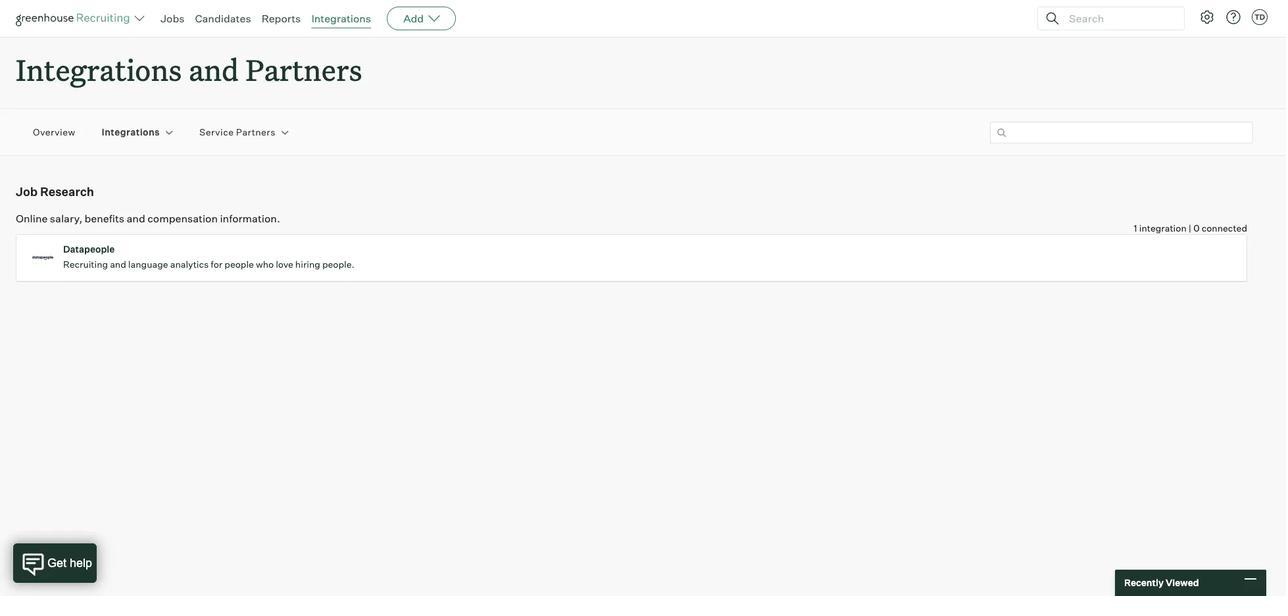 Task type: describe. For each thing, give the bounding box(es) containing it.
0 horizontal spatial integrations link
[[102, 126, 160, 139]]

reports
[[262, 12, 301, 25]]

2 vertical spatial integrations
[[102, 127, 160, 138]]

service partners
[[199, 127, 276, 138]]

people
[[225, 259, 254, 270]]

language
[[128, 259, 168, 270]]

compensation
[[148, 212, 218, 225]]

recruiting
[[63, 259, 108, 270]]

datapeople
[[63, 244, 115, 255]]

overview link
[[33, 126, 75, 139]]

recently viewed
[[1125, 577, 1199, 588]]

add
[[403, 12, 424, 25]]

analytics
[[170, 259, 209, 270]]

service
[[199, 127, 234, 138]]

configure image
[[1200, 9, 1215, 25]]

greenhouse recruiting image
[[16, 11, 134, 26]]

recently
[[1125, 577, 1164, 588]]

job research
[[16, 184, 94, 199]]

1 vertical spatial integrations
[[16, 50, 182, 89]]

candidates
[[195, 12, 251, 25]]

0 vertical spatial partners
[[246, 50, 362, 89]]

td
[[1255, 13, 1265, 22]]

1
[[1134, 223, 1138, 234]]

0 vertical spatial integrations
[[311, 12, 371, 25]]

job
[[16, 184, 38, 199]]

integrations and partners
[[16, 50, 362, 89]]

Search text field
[[1066, 9, 1173, 28]]

research
[[40, 184, 94, 199]]



Task type: locate. For each thing, give the bounding box(es) containing it.
and down candidates link
[[189, 50, 239, 89]]

and right benefits
[[127, 212, 145, 225]]

viewed
[[1166, 577, 1199, 588]]

0
[[1194, 223, 1200, 234]]

1 vertical spatial integrations link
[[102, 126, 160, 139]]

|
[[1189, 223, 1192, 234]]

and inside datapeople recruiting and language analytics for people who love hiring people.
[[110, 259, 126, 270]]

for
[[211, 259, 223, 270]]

partners right service
[[236, 127, 276, 138]]

1 vertical spatial and
[[127, 212, 145, 225]]

partners
[[246, 50, 362, 89], [236, 127, 276, 138]]

datapeople recruiting and language analytics for people who love hiring people.
[[63, 244, 355, 270]]

integrations link
[[311, 12, 371, 25], [102, 126, 160, 139]]

overview
[[33, 127, 75, 138]]

2 vertical spatial and
[[110, 259, 126, 270]]

salary,
[[50, 212, 82, 225]]

0 vertical spatial and
[[189, 50, 239, 89]]

jobs
[[161, 12, 185, 25]]

0 horizontal spatial and
[[110, 259, 126, 270]]

None text field
[[990, 122, 1253, 143]]

jobs link
[[161, 12, 185, 25]]

and
[[189, 50, 239, 89], [127, 212, 145, 225], [110, 259, 126, 270]]

1 vertical spatial partners
[[236, 127, 276, 138]]

1 horizontal spatial integrations link
[[311, 12, 371, 25]]

benefits
[[85, 212, 124, 225]]

2 horizontal spatial and
[[189, 50, 239, 89]]

hiring
[[295, 259, 320, 270]]

connected
[[1202, 223, 1248, 234]]

1 integration | 0 connected
[[1134, 223, 1248, 234]]

partners down the 'reports'
[[246, 50, 362, 89]]

online salary, benefits and compensation information.
[[16, 212, 280, 225]]

candidates link
[[195, 12, 251, 25]]

td button
[[1252, 9, 1268, 25]]

1 horizontal spatial and
[[127, 212, 145, 225]]

add button
[[387, 7, 456, 30]]

integrations
[[311, 12, 371, 25], [16, 50, 182, 89], [102, 127, 160, 138]]

online
[[16, 212, 48, 225]]

people.
[[322, 259, 355, 270]]

who
[[256, 259, 274, 270]]

reports link
[[262, 12, 301, 25]]

and left language
[[110, 259, 126, 270]]

information.
[[220, 212, 280, 225]]

0 vertical spatial integrations link
[[311, 12, 371, 25]]

service partners link
[[199, 126, 276, 139]]

td button
[[1250, 7, 1271, 28]]

love
[[276, 259, 293, 270]]

integration
[[1139, 223, 1187, 234]]



Task type: vqa. For each thing, say whether or not it's contained in the screenshot.
Datapeople Recruiting And Language Analytics For People Who Love Hiring People.
yes



